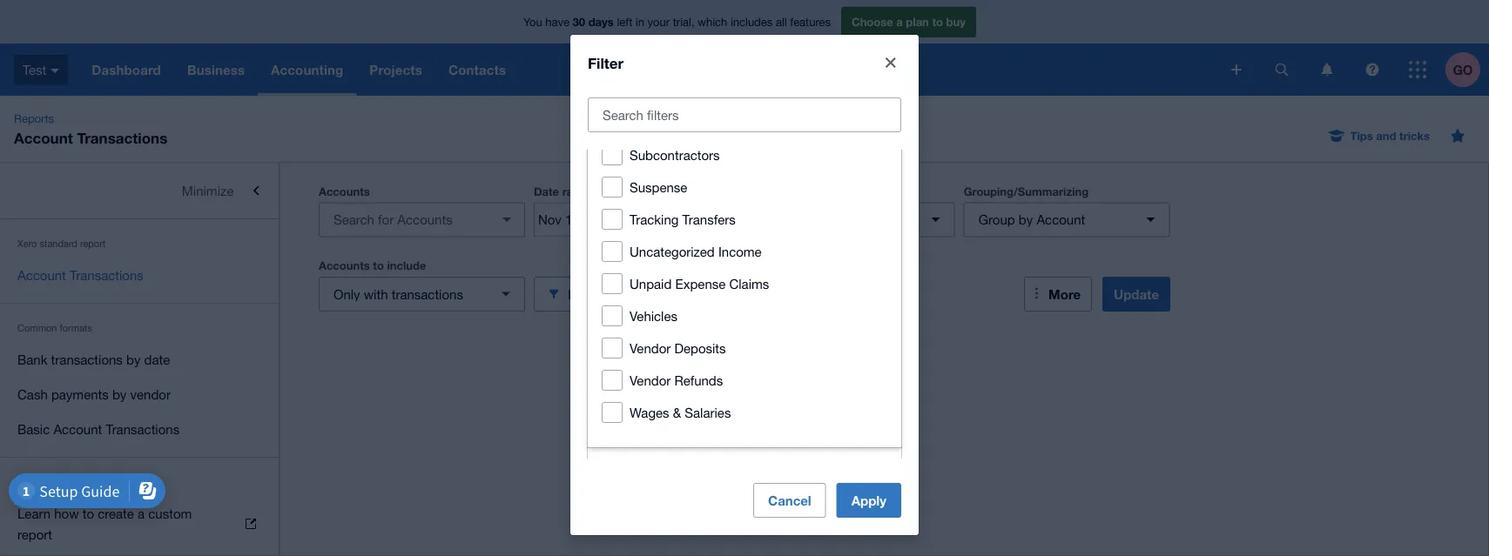 Task type: vqa. For each thing, say whether or not it's contained in the screenshot.
Monthly comparison
no



Task type: locate. For each thing, give the bounding box(es) containing it.
with
[[364, 287, 388, 302]]

by inside "link"
[[126, 352, 141, 367]]

account inside "link"
[[53, 422, 102, 437]]

reports
[[14, 112, 54, 125]]

and
[[1377, 129, 1397, 142]]

transactions for basic account transactions
[[106, 422, 180, 437]]

1 horizontal spatial transactions
[[392, 287, 463, 302]]

your
[[648, 15, 670, 29]]

2 horizontal spatial to
[[933, 15, 944, 29]]

you
[[524, 15, 543, 29]]

by
[[1019, 212, 1034, 227], [126, 352, 141, 367], [112, 387, 127, 402]]

report
[[80, 238, 106, 250], [17, 527, 52, 542]]

navigation inside go banner
[[79, 44, 1220, 96]]

tricks
[[1400, 129, 1431, 142]]

go
[[1454, 62, 1474, 78]]

learn left more
[[17, 477, 42, 488]]

to inside go banner
[[933, 15, 944, 29]]

learn for learn how to create a custom report
[[17, 506, 51, 521]]

apply
[[852, 493, 887, 509]]

tracking transfers
[[630, 212, 736, 227]]

1 horizontal spatial report
[[80, 238, 106, 250]]

have
[[546, 15, 570, 29]]

vehicles
[[630, 308, 678, 324]]

vendor for vendor deposits
[[630, 341, 671, 356]]

learn
[[17, 477, 42, 488], [17, 506, 51, 521]]

close image
[[874, 45, 909, 80]]

group
[[979, 212, 1016, 227]]

account down "grouping/summarizing" on the right
[[1037, 212, 1086, 227]]

to
[[933, 15, 944, 29], [373, 259, 384, 273], [83, 506, 94, 521]]

transactions
[[392, 287, 463, 302], [51, 352, 123, 367]]

1 horizontal spatial a
[[897, 15, 903, 29]]

2 vertical spatial by
[[112, 387, 127, 402]]

buy
[[947, 15, 966, 29]]

filter left unpaid
[[568, 287, 600, 302]]

unpaid
[[630, 276, 672, 291]]

1 vertical spatial by
[[126, 352, 141, 367]]

transactions down 'formats'
[[51, 352, 123, 367]]

account down the payments
[[53, 422, 102, 437]]

basic account transactions
[[17, 422, 180, 437]]

0 horizontal spatial transactions
[[51, 352, 123, 367]]

expense
[[676, 276, 726, 291]]

1 vertical spatial filter
[[568, 287, 600, 302]]

group by account button
[[964, 203, 1171, 237]]

1 learn from the top
[[17, 477, 42, 488]]

2 learn from the top
[[17, 506, 51, 521]]

report down learn more at the left bottom
[[17, 527, 52, 542]]

a left plan at the right top
[[897, 15, 903, 29]]

month
[[624, 185, 656, 198]]

0 vertical spatial by
[[1019, 212, 1034, 227]]

reports account transactions
[[14, 112, 168, 146]]

0 vertical spatial report
[[80, 238, 106, 250]]

how
[[54, 506, 79, 521]]

1 horizontal spatial to
[[373, 259, 384, 273]]

0 horizontal spatial a
[[138, 506, 145, 521]]

to inside learn how to create a custom report
[[83, 506, 94, 521]]

filter button
[[534, 277, 740, 312]]

update button
[[1103, 277, 1171, 312]]

test button
[[0, 44, 79, 96]]

account down reports link
[[14, 129, 73, 146]]

transactions down include
[[392, 287, 463, 302]]

by left date at left
[[126, 352, 141, 367]]

1 vertical spatial accounts
[[319, 259, 370, 273]]

features
[[791, 15, 831, 29]]

transactions inside bank transactions by date "link"
[[51, 352, 123, 367]]

1 vendor from the top
[[630, 341, 671, 356]]

0 vertical spatial a
[[897, 15, 903, 29]]

create
[[98, 506, 134, 521]]

learn down learn more at the left bottom
[[17, 506, 51, 521]]

to left include
[[373, 259, 384, 273]]

1 vertical spatial learn
[[17, 506, 51, 521]]

transactions
[[77, 129, 168, 146], [70, 267, 144, 283], [106, 422, 180, 437]]

cash payments by vendor link
[[0, 377, 279, 412]]

filter inside filter button
[[568, 287, 600, 302]]

vendor refunds
[[630, 373, 723, 388]]

navigation
[[79, 44, 1220, 96]]

cash payments by vendor
[[17, 387, 171, 402]]

only with transactions button
[[319, 277, 525, 312]]

vendor
[[630, 341, 671, 356], [630, 373, 671, 388]]

account inside reports account transactions
[[14, 129, 73, 146]]

accounts up accounts to include at the left top
[[319, 185, 370, 198]]

transactions inside reports account transactions
[[77, 129, 168, 146]]

subcontractors
[[630, 147, 720, 162]]

0 vertical spatial to
[[933, 15, 944, 29]]

to left buy
[[933, 15, 944, 29]]

report up account transactions
[[80, 238, 106, 250]]

0 vertical spatial accounts
[[319, 185, 370, 198]]

0 vertical spatial vendor
[[630, 341, 671, 356]]

Select start date field
[[535, 203, 620, 237]]

2 vendor from the top
[[630, 373, 671, 388]]

svg image
[[1276, 63, 1289, 76]]

1 vertical spatial to
[[373, 259, 384, 273]]

0 vertical spatial transactions
[[392, 287, 463, 302]]

learn inside learn how to create a custom report
[[17, 506, 51, 521]]

learn for learn more
[[17, 477, 42, 488]]

1 vertical spatial a
[[138, 506, 145, 521]]

transactions up minimize button
[[77, 129, 168, 146]]

svg image right test
[[51, 69, 59, 73]]

this
[[600, 185, 621, 198]]

basic account transactions link
[[0, 412, 279, 447]]

date
[[534, 185, 559, 198]]

apply button
[[837, 483, 902, 518]]

unpaid expense claims
[[630, 276, 770, 291]]

which
[[698, 15, 728, 29]]

days
[[589, 15, 614, 29]]

0 vertical spatial learn
[[17, 477, 42, 488]]

account transactions
[[17, 267, 144, 283]]

2 vertical spatial to
[[83, 506, 94, 521]]

vendor up wages
[[630, 373, 671, 388]]

1 vertical spatial transactions
[[70, 267, 144, 283]]

transactions inside "link"
[[106, 422, 180, 437]]

to right the how
[[83, 506, 94, 521]]

bank transactions by date link
[[0, 342, 279, 377]]

a right create
[[138, 506, 145, 521]]

0 vertical spatial filter
[[588, 54, 624, 71]]

0 horizontal spatial report
[[17, 527, 52, 542]]

2 vertical spatial transactions
[[106, 422, 180, 437]]

filter
[[588, 54, 624, 71], [568, 287, 600, 302]]

more
[[44, 477, 66, 488]]

by down "grouping/summarizing" on the right
[[1019, 212, 1034, 227]]

left
[[617, 15, 633, 29]]

0 vertical spatial transactions
[[77, 129, 168, 146]]

vendor down vehicles
[[630, 341, 671, 356]]

transactions down xero standard report on the left top of page
[[70, 267, 144, 283]]

0 horizontal spatial to
[[83, 506, 94, 521]]

xero
[[17, 238, 37, 250]]

range
[[563, 185, 594, 198]]

svg image right svg image
[[1322, 63, 1334, 76]]

group by account
[[979, 212, 1086, 227]]

1 vertical spatial transactions
[[51, 352, 123, 367]]

1 vertical spatial report
[[17, 527, 52, 542]]

2 accounts from the top
[[319, 259, 370, 273]]

filter down days
[[588, 54, 624, 71]]

transactions down 'cash payments by vendor' link
[[106, 422, 180, 437]]

svg image
[[1410, 61, 1427, 78], [1322, 63, 1334, 76], [1367, 63, 1380, 76], [1232, 64, 1243, 75], [51, 69, 59, 73]]

accounts up only
[[319, 259, 370, 273]]

Select end date field
[[621, 203, 706, 237]]

claims
[[730, 276, 770, 291]]

1 vertical spatial vendor
[[630, 373, 671, 388]]

plan
[[906, 15, 930, 29]]

by left vendor
[[112, 387, 127, 402]]

include
[[387, 259, 427, 273]]

1 accounts from the top
[[319, 185, 370, 198]]



Task type: describe. For each thing, give the bounding box(es) containing it.
trial,
[[673, 15, 695, 29]]

common formats
[[17, 323, 92, 334]]

minimize button
[[0, 173, 279, 208]]

formats
[[60, 323, 92, 334]]

payments
[[51, 387, 109, 402]]

more button
[[1025, 277, 1093, 312]]

learn more
[[17, 477, 66, 488]]

date range this month
[[534, 185, 656, 198]]

deposits
[[675, 341, 726, 356]]

svg image up tips and tricks 'button'
[[1367, 63, 1380, 76]]

learn how to create a custom report link
[[0, 497, 279, 552]]

tips and tricks
[[1351, 129, 1431, 142]]

uncategorized
[[630, 244, 715, 259]]

accounts for accounts
[[319, 185, 370, 198]]

income
[[719, 244, 762, 259]]

svg image inside test popup button
[[51, 69, 59, 73]]

bank
[[17, 352, 47, 367]]

in
[[636, 15, 645, 29]]

a inside learn how to create a custom report
[[138, 506, 145, 521]]

vendor for vendor refunds
[[630, 373, 671, 388]]

filter inside filter dialog
[[588, 54, 624, 71]]

expand image
[[597, 455, 632, 490]]

Search filters field
[[589, 98, 901, 131]]

&
[[673, 405, 682, 420]]

by inside "popup button"
[[1019, 212, 1034, 227]]

includes
[[731, 15, 773, 29]]

a inside go banner
[[897, 15, 903, 29]]

only with transactions
[[334, 287, 463, 302]]

transactions for reports account transactions
[[77, 129, 168, 146]]

tips and tricks button
[[1320, 122, 1441, 150]]

you have 30 days left in your trial, which includes all features
[[524, 15, 831, 29]]

salaries
[[685, 405, 731, 420]]

tips
[[1351, 129, 1374, 142]]

report inside learn how to create a custom report
[[17, 527, 52, 542]]

transfers
[[683, 212, 736, 227]]

standard
[[40, 238, 77, 250]]

svg image left svg image
[[1232, 64, 1243, 75]]

choose
[[852, 15, 894, 29]]

bank transactions by date
[[17, 352, 170, 367]]

account transactions link
[[0, 258, 279, 293]]

suspense
[[630, 179, 688, 195]]

test
[[23, 62, 46, 77]]

only
[[334, 287, 360, 302]]

reports link
[[7, 110, 61, 127]]

minimize
[[182, 183, 234, 198]]

by for vendor
[[112, 387, 127, 402]]

go banner
[[0, 0, 1490, 96]]

uncategorized income
[[630, 244, 762, 259]]

refunds
[[675, 373, 723, 388]]

learn how to create a custom report
[[17, 506, 192, 542]]

wages
[[630, 405, 670, 420]]

basic
[[17, 422, 50, 437]]

30
[[573, 15, 586, 29]]

by for date
[[126, 352, 141, 367]]

cash
[[17, 387, 48, 402]]

more
[[1049, 287, 1081, 302]]

filter dialog
[[571, 0, 919, 536]]

account inside "popup button"
[[1037, 212, 1086, 227]]

go button
[[1446, 44, 1490, 96]]

accounts for accounts to include
[[319, 259, 370, 273]]

grouping/summarizing
[[964, 185, 1089, 198]]

vendor
[[130, 387, 171, 402]]

transactions inside only with transactions popup button
[[392, 287, 463, 302]]

wages & salaries
[[630, 405, 731, 420]]

choose a plan to buy
[[852, 15, 966, 29]]

xero standard report
[[17, 238, 106, 250]]

common
[[17, 323, 57, 334]]

svg image left go
[[1410, 61, 1427, 78]]

tracking
[[630, 212, 679, 227]]

vendor deposits
[[630, 341, 726, 356]]

date
[[144, 352, 170, 367]]

cancel
[[769, 493, 812, 509]]

account down xero
[[17, 267, 66, 283]]

custom
[[148, 506, 192, 521]]

cancel button
[[754, 483, 827, 518]]

accounts to include
[[319, 259, 427, 273]]

all
[[776, 15, 787, 29]]

update
[[1114, 287, 1160, 302]]



